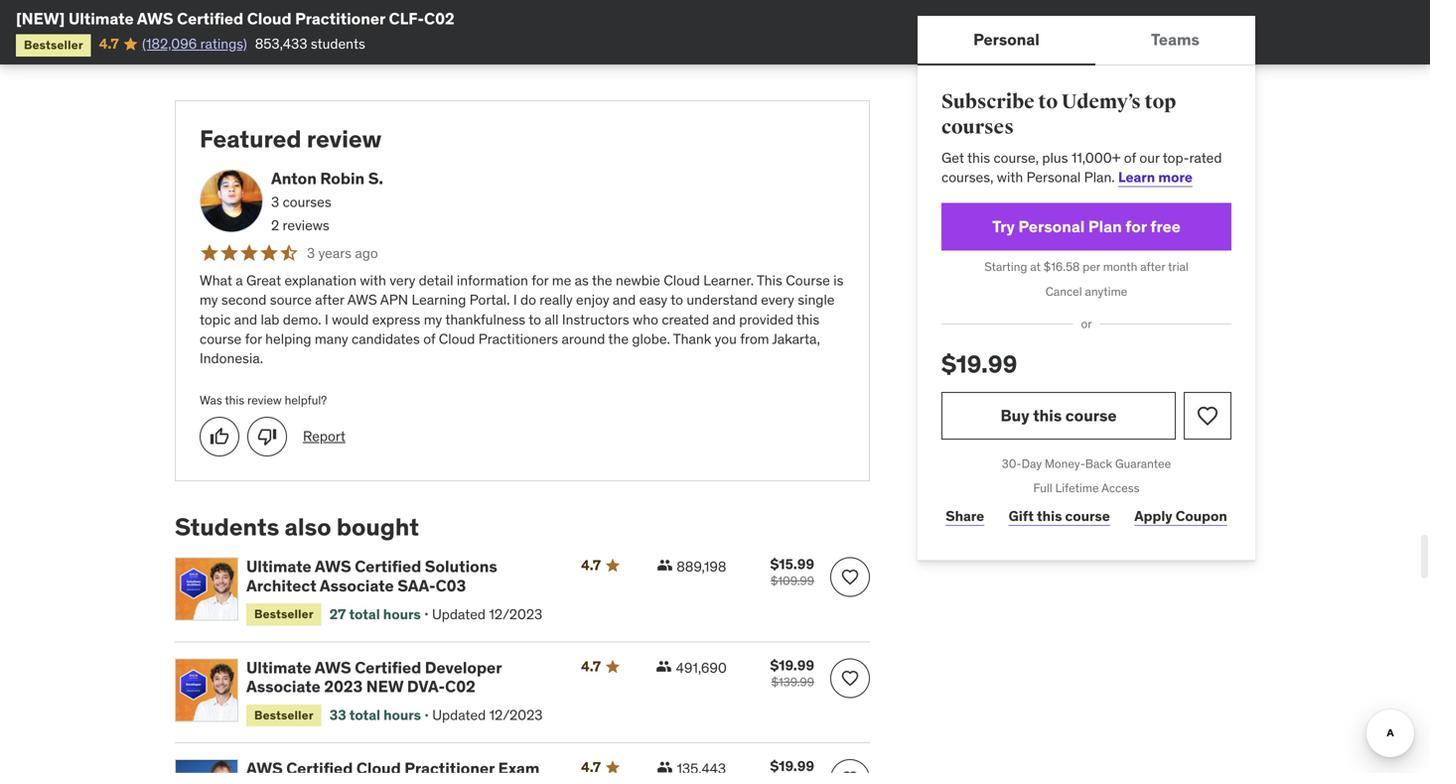 Task type: locate. For each thing, give the bounding box(es) containing it.
bought
[[337, 512, 419, 542]]

total
[[349, 606, 380, 624], [349, 707, 380, 725]]

aws up would
[[347, 291, 377, 309]]

updated for dva-
[[432, 707, 486, 725]]

this inside what a great explanation with very detail information for me as the newbie cloud learner. this course is my second source after aws apn learning portal. i do really enjoy and easy to understand every single topic and lab demo. i would express my thankfulness to all instructors who created and provided this course for helping many candidates of cloud practitioners around the globe. thank you from jakarta, indonesia.
[[797, 311, 820, 329]]

this inside button
[[1033, 406, 1062, 426]]

teams button
[[1095, 16, 1255, 64]]

c02 right new at the bottom left of the page
[[445, 677, 476, 697]]

single
[[798, 291, 835, 309]]

1 horizontal spatial courses
[[942, 115, 1014, 140]]

architect
[[246, 576, 317, 596]]

1 vertical spatial with
[[360, 272, 386, 290]]

updated for c03
[[432, 606, 486, 624]]

$139.99
[[771, 675, 814, 690]]

2 12/2023 from the top
[[489, 707, 543, 725]]

certified inside ultimate aws certified developer associate 2023 new dva-c02
[[355, 658, 421, 678]]

courses,
[[942, 168, 994, 186]]

1 vertical spatial review
[[247, 393, 282, 408]]

and up you
[[713, 311, 736, 329]]

associate
[[320, 576, 394, 596], [246, 677, 321, 697]]

after down explanation
[[315, 291, 344, 309]]

certified inside the 'ultimate aws certified solutions architect associate saa-c03'
[[355, 557, 421, 577]]

0 vertical spatial updated 12/2023
[[432, 606, 543, 624]]

aws up 33 at the bottom left
[[315, 658, 351, 678]]

1 vertical spatial associate
[[246, 677, 321, 697]]

tab list
[[918, 16, 1255, 66]]

0 vertical spatial 3
[[271, 193, 279, 211]]

total right 27
[[349, 606, 380, 624]]

1 vertical spatial after
[[315, 291, 344, 309]]

was this review helpful?
[[200, 393, 327, 408]]

anyone
[[207, 10, 253, 28]]

do
[[520, 291, 536, 309]]

practitioner left certification
[[671, 10, 743, 28]]

more
[[1158, 168, 1193, 186]]

2 vertical spatial xsmall image
[[656, 659, 672, 675]]

portal.
[[470, 291, 510, 309]]

1 vertical spatial i
[[325, 311, 329, 329]]

0 horizontal spatial after
[[315, 291, 344, 309]]

after
[[1140, 259, 1165, 275], [315, 291, 344, 309]]

aws inside the 'ultimate aws certified solutions architect associate saa-c03'
[[315, 557, 351, 577]]

instructors
[[562, 311, 629, 329]]

new
[[366, 677, 404, 697]]

1 horizontal spatial after
[[1140, 259, 1165, 275]]

xsmall image left the 491,690
[[656, 659, 672, 675]]

plan.
[[1084, 168, 1115, 186]]

2 total from the top
[[349, 707, 380, 725]]

0 vertical spatial associate
[[320, 576, 394, 596]]

report button
[[303, 427, 346, 447]]

my down learning
[[424, 311, 442, 329]]

total right 33 at the bottom left
[[349, 707, 380, 725]]

ultimate aws certified developer associate 2023 new dva-c02
[[246, 658, 502, 697]]

bestseller down [new]
[[24, 37, 83, 53]]

demo.
[[283, 311, 321, 329]]

$19.99 up buy
[[942, 349, 1017, 379]]

top-
[[1163, 149, 1189, 167]]

aws down also
[[315, 557, 351, 577]]

bestseller for ultimate aws certified solutions architect associate saa-c03
[[254, 607, 314, 622]]

1 horizontal spatial practitioner
[[671, 10, 743, 28]]

trial
[[1168, 259, 1189, 275]]

personal inside get this course, plus 11,000+ of our top-rated courses, with personal plan.
[[1027, 168, 1081, 186]]

$19.99 down $109.99
[[770, 657, 814, 675]]

aws right pass in the top of the page
[[540, 10, 570, 28]]

0 horizontal spatial and
[[234, 311, 257, 329]]

reviews
[[283, 217, 329, 234]]

2 vertical spatial bestseller
[[254, 708, 314, 723]]

try personal plan for free link
[[942, 203, 1232, 251]]

4.7
[[99, 35, 119, 53], [581, 557, 601, 575], [581, 658, 601, 676]]

solutions
[[425, 557, 497, 577]]

hours
[[383, 606, 421, 624], [383, 707, 421, 725]]

0 vertical spatial 12/2023
[[489, 606, 543, 624]]

0 vertical spatial courses
[[942, 115, 1014, 140]]

0 vertical spatial xsmall image
[[246, 41, 262, 57]]

ultimate left 2023
[[246, 658, 312, 678]]

review up the robin
[[307, 124, 382, 154]]

0 vertical spatial c02
[[424, 8, 455, 29]]

1 vertical spatial courses
[[283, 193, 331, 211]]

access
[[1102, 481, 1140, 496]]

for left me
[[532, 272, 549, 290]]

this inside get this course, plus 11,000+ of our top-rated courses, with personal plan.
[[967, 149, 990, 167]]

course down topic
[[200, 330, 242, 348]]

to left all
[[529, 311, 541, 329]]

me
[[552, 272, 571, 290]]

0 horizontal spatial i
[[325, 311, 329, 329]]

updated down dva-
[[432, 707, 486, 725]]

1 vertical spatial course
[[1066, 406, 1117, 426]]

years
[[318, 244, 352, 262]]

0 vertical spatial hours
[[383, 606, 421, 624]]

this for was this review helpful?
[[225, 393, 244, 408]]

i
[[513, 291, 517, 309], [325, 311, 329, 329]]

courses inside anton robin s. 3 courses 2 reviews
[[283, 193, 331, 211]]

1 vertical spatial hours
[[383, 707, 421, 725]]

2 vertical spatial for
[[245, 330, 262, 348]]

month
[[1103, 259, 1138, 275]]

our
[[1140, 149, 1160, 167]]

4.7 for ultimate aws certified developer associate 2023 new dva-c02
[[581, 658, 601, 676]]

0 vertical spatial $19.99
[[942, 349, 1017, 379]]

top
[[1145, 90, 1176, 114]]

get
[[942, 149, 964, 167]]

1 horizontal spatial with
[[997, 168, 1023, 186]]

this for buy this course
[[1033, 406, 1062, 426]]

1 horizontal spatial $19.99
[[942, 349, 1017, 379]]

of
[[1124, 149, 1136, 167], [423, 330, 435, 348]]

2 vertical spatial ultimate
[[246, 658, 312, 678]]

indonesia.
[[200, 350, 263, 367]]

candidates
[[352, 330, 420, 348]]

12/2023
[[489, 606, 543, 624], [489, 707, 543, 725]]

$15.99
[[770, 556, 814, 574]]

coupon
[[1176, 508, 1227, 525]]

report
[[303, 428, 346, 446]]

1 horizontal spatial 3
[[307, 244, 315, 262]]

this up courses, on the right top of the page
[[967, 149, 990, 167]]

updated down the c03
[[432, 606, 486, 624]]

this right buy
[[1033, 406, 1062, 426]]

ultimate aws certified solutions architect associate saa-c03 link
[[246, 557, 557, 596]]

xsmall image inside show less 'button'
[[246, 41, 262, 57]]

bestseller left 33 at the bottom left
[[254, 708, 314, 723]]

course
[[200, 330, 242, 348], [1066, 406, 1117, 426], [1065, 508, 1110, 525]]

0 vertical spatial course
[[200, 330, 242, 348]]

1 vertical spatial personal
[[1027, 168, 1081, 186]]

apn
[[380, 291, 408, 309]]

1 vertical spatial bestseller
[[254, 607, 314, 622]]

practitioner up students
[[295, 8, 385, 29]]

0 vertical spatial of
[[1124, 149, 1136, 167]]

c03
[[436, 576, 466, 596]]

(182,096
[[142, 35, 197, 53]]

the right as
[[592, 272, 612, 290]]

to
[[309, 10, 322, 28], [469, 10, 482, 28], [1038, 90, 1058, 114], [671, 291, 683, 309], [529, 311, 541, 329]]

courses up reviews in the left of the page
[[283, 193, 331, 211]]

associate up 27 total hours
[[320, 576, 394, 596]]

0 horizontal spatial courses
[[283, 193, 331, 211]]

apply
[[1135, 508, 1173, 525]]

of left our
[[1124, 149, 1136, 167]]

0 vertical spatial total
[[349, 606, 380, 624]]

2 updated 12/2023 from the top
[[432, 707, 543, 725]]

ultimate inside the 'ultimate aws certified solutions architect associate saa-c03'
[[246, 557, 312, 577]]

featured review
[[200, 124, 382, 154]]

courses for subscribe
[[942, 115, 1014, 140]]

personal up $16.58
[[1019, 216, 1085, 237]]

2 horizontal spatial for
[[1126, 216, 1147, 237]]

updated 12/2023 down developer at the left
[[432, 707, 543, 725]]

pass
[[485, 10, 514, 28]]

1 vertical spatial $19.99
[[770, 657, 814, 675]]

ultimate down "students also bought"
[[246, 557, 312, 577]]

1 vertical spatial 4.7
[[581, 557, 601, 575]]

12/2023 down solutions
[[489, 606, 543, 624]]

personal up subscribe on the top of page
[[973, 29, 1040, 50]]

1 updated 12/2023 from the top
[[432, 606, 543, 624]]

this right "gift"
[[1037, 508, 1062, 525]]

back
[[1085, 456, 1112, 472]]

bestseller down architect
[[254, 607, 314, 622]]

0 vertical spatial updated
[[432, 606, 486, 624]]

3 left 'years'
[[307, 244, 315, 262]]

hours down new at the bottom left of the page
[[383, 707, 421, 725]]

total for 2023
[[349, 707, 380, 725]]

course inside what a great explanation with very detail information for me as the newbie cloud learner. this course is my second source after aws apn learning portal. i do really enjoy and easy to understand every single topic and lab demo. i would express my thankfulness to all instructors who created and provided this course for helping many candidates of cloud practitioners around the globe. thank you from jakarta, indonesia.
[[200, 330, 242, 348]]

12/2023 for ultimate aws certified developer associate 2023 new dva-c02
[[489, 707, 543, 725]]

starting at $16.58 per month after trial cancel anytime
[[985, 259, 1189, 299]]

1 vertical spatial 12/2023
[[489, 707, 543, 725]]

this right was
[[225, 393, 244, 408]]

c02 left pass in the top of the page
[[424, 8, 455, 29]]

to left udemy's
[[1038, 90, 1058, 114]]

1 vertical spatial my
[[424, 311, 442, 329]]

this down single
[[797, 311, 820, 329]]

(182,096 ratings)
[[142, 35, 247, 53]]

0 horizontal spatial for
[[245, 330, 262, 348]]

cloud
[[247, 8, 292, 29], [631, 10, 667, 28], [664, 272, 700, 290], [439, 330, 475, 348]]

lab
[[261, 311, 279, 329]]

0 horizontal spatial with
[[360, 272, 386, 290]]

1 horizontal spatial of
[[1124, 149, 1136, 167]]

1 horizontal spatial review
[[307, 124, 382, 154]]

1 updated from the top
[[432, 606, 486, 624]]

xsmall image for ultimate aws certified solutions architect associate saa-c03
[[657, 558, 673, 574]]

as
[[575, 272, 589, 290]]

was
[[200, 393, 222, 408]]

detail
[[419, 272, 453, 290]]

to up created at the left top of page
[[671, 291, 683, 309]]

0 vertical spatial with
[[997, 168, 1023, 186]]

provided
[[739, 311, 794, 329]]

0 horizontal spatial 3
[[271, 193, 279, 211]]

and down second
[[234, 311, 257, 329]]

2 updated from the top
[[432, 707, 486, 725]]

c02
[[424, 8, 455, 29], [445, 677, 476, 697]]

1 vertical spatial xsmall image
[[657, 558, 673, 574]]

also
[[285, 512, 331, 542]]

get this course, plus 11,000+ of our top-rated courses, with personal plan.
[[942, 149, 1222, 186]]

aws inside what a great explanation with very detail information for me as the newbie cloud learner. this course is my second source after aws apn learning portal. i do really enjoy and easy to understand every single topic and lab demo. i would express my thankfulness to all instructors who created and provided this course for helping many candidates of cloud practitioners around the globe. thank you from jakarta, indonesia.
[[347, 291, 377, 309]]

course inside button
[[1066, 406, 1117, 426]]

around
[[562, 330, 605, 348]]

i up 'many'
[[325, 311, 329, 329]]

wanting
[[256, 10, 306, 28]]

with down course,
[[997, 168, 1023, 186]]

course down lifetime
[[1065, 508, 1110, 525]]

1 vertical spatial of
[[423, 330, 435, 348]]

hours for new
[[383, 707, 421, 725]]

is
[[834, 272, 844, 290]]

1 12/2023 from the top
[[489, 606, 543, 624]]

2 vertical spatial course
[[1065, 508, 1110, 525]]

share button
[[942, 497, 989, 537]]

0 horizontal spatial practitioner
[[295, 8, 385, 29]]

from
[[740, 330, 769, 348]]

of down learning
[[423, 330, 435, 348]]

bestseller
[[24, 37, 83, 53], [254, 607, 314, 622], [254, 708, 314, 723]]

students
[[311, 35, 365, 53]]

1 vertical spatial for
[[532, 272, 549, 290]]

27
[[329, 606, 346, 624]]

0 vertical spatial ultimate
[[68, 8, 134, 29]]

associate left 2023
[[246, 677, 321, 697]]

helping
[[265, 330, 311, 348]]

ultimate for ultimate aws certified developer associate 2023 new dva-c02
[[246, 658, 312, 678]]

students
[[175, 512, 279, 542]]

updated 12/2023 down the c03
[[432, 606, 543, 624]]

wishlist image for ultimate aws certified solutions architect associate saa-c03 xsmall icon
[[840, 568, 860, 588]]

courses down subscribe on the top of page
[[942, 115, 1014, 140]]

2 vertical spatial 4.7
[[581, 658, 601, 676]]

1 vertical spatial updated
[[432, 707, 486, 725]]

0 horizontal spatial review
[[247, 393, 282, 408]]

0 vertical spatial review
[[307, 124, 382, 154]]

this for get this course, plus 11,000+ of our top-rated courses, with personal plan.
[[967, 149, 990, 167]]

wishlist image
[[1196, 404, 1220, 428], [840, 568, 860, 588], [840, 669, 860, 689], [840, 770, 860, 774]]

xsmall image
[[246, 41, 262, 57], [657, 558, 673, 574], [656, 659, 672, 675]]

rated
[[1189, 149, 1222, 167]]

1 total from the top
[[349, 606, 380, 624]]

0 horizontal spatial of
[[423, 330, 435, 348]]

for left free
[[1126, 216, 1147, 237]]

review up mark as unhelpful image
[[247, 393, 282, 408]]

wishlist image for ultimate aws certified developer associate 2023 new dva-c02 xsmall icon
[[840, 669, 860, 689]]

personal inside button
[[973, 29, 1040, 50]]

per
[[1083, 259, 1100, 275]]

0 horizontal spatial $19.99
[[770, 657, 814, 675]]

0 vertical spatial my
[[200, 291, 218, 309]]

and down newbie on the left of the page
[[613, 291, 636, 309]]

to up 853,433 students
[[309, 10, 322, 28]]

1 horizontal spatial i
[[513, 291, 517, 309]]

xsmall image left 889,198
[[657, 558, 673, 574]]

0 vertical spatial after
[[1140, 259, 1165, 275]]

total for associate
[[349, 606, 380, 624]]

after left trial
[[1140, 259, 1165, 275]]

0 vertical spatial for
[[1126, 216, 1147, 237]]

for down lab
[[245, 330, 262, 348]]

updated 12/2023 for ultimate aws certified developer associate 2023 new dva-c02
[[432, 707, 543, 725]]

helpful?
[[285, 393, 327, 408]]

ultimate inside ultimate aws certified developer associate 2023 new dva-c02
[[246, 658, 312, 678]]

1 vertical spatial ultimate
[[246, 557, 312, 577]]

associate inside ultimate aws certified developer associate 2023 new dva-c02
[[246, 677, 321, 697]]

hours down saa-
[[383, 606, 421, 624]]

of inside what a great explanation with very detail information for me as the newbie cloud learner. this course is my second source after aws apn learning portal. i do really enjoy and easy to understand every single topic and lab demo. i would express my thankfulness to all instructors who created and provided this course for helping many candidates of cloud practitioners around the globe. thank you from jakarta, indonesia.
[[423, 330, 435, 348]]

xsmall image right less
[[246, 41, 262, 57]]

1 vertical spatial total
[[349, 707, 380, 725]]

with down ago
[[360, 272, 386, 290]]

[new] ultimate aws certified cloud practitioner clf-c02
[[16, 8, 455, 29]]

30-
[[1002, 456, 1022, 472]]

ultimate right [new]
[[68, 8, 134, 29]]

$19.99 $139.99
[[770, 657, 814, 690]]

1 vertical spatial updated 12/2023
[[432, 707, 543, 725]]

12/2023 down developer at the left
[[489, 707, 543, 725]]

courses inside the subscribe to udemy's top courses
[[942, 115, 1014, 140]]

personal down plus in the top of the page
[[1027, 168, 1081, 186]]

what
[[200, 272, 232, 290]]

thankfulness
[[445, 311, 526, 329]]

course up back
[[1066, 406, 1117, 426]]

my up topic
[[200, 291, 218, 309]]

personal
[[973, 29, 1040, 50], [1027, 168, 1081, 186], [1019, 216, 1085, 237]]

3 up 2
[[271, 193, 279, 211]]

try
[[992, 216, 1015, 237]]

i left do
[[513, 291, 517, 309]]

0 vertical spatial personal
[[973, 29, 1040, 50]]

1 vertical spatial c02
[[445, 677, 476, 697]]

2023
[[324, 677, 363, 697]]

updated 12/2023 for ultimate aws certified solutions architect associate saa-c03
[[432, 606, 543, 624]]



Task type: vqa. For each thing, say whether or not it's contained in the screenshot.
Business for Business Strategy
no



Task type: describe. For each thing, give the bounding box(es) containing it.
gift this course link
[[1005, 497, 1114, 537]]

you
[[715, 330, 737, 348]]

ago
[[355, 244, 378, 262]]

this
[[757, 272, 783, 290]]

0 horizontal spatial my
[[200, 291, 218, 309]]

learn
[[1118, 168, 1155, 186]]

course,
[[994, 149, 1039, 167]]

853,433
[[255, 35, 307, 53]]

with inside get this course, plus 11,000+ of our top-rated courses, with personal plan.
[[997, 168, 1023, 186]]

thank
[[673, 330, 711, 348]]

day
[[1022, 456, 1042, 472]]

3 years ago
[[307, 244, 378, 262]]

aws inside ultimate aws certified developer associate 2023 new dva-c02
[[315, 658, 351, 678]]

the right pass in the top of the page
[[517, 10, 537, 28]]

full
[[1034, 481, 1053, 496]]

every
[[761, 291, 794, 309]]

after inside what a great explanation with very detail information for me as the newbie cloud learner. this course is my second source after aws apn learning portal. i do really enjoy and easy to understand every single topic and lab demo. i would express my thankfulness to all instructors who created and provided this course for helping many candidates of cloud practitioners around the globe. thank you from jakarta, indonesia.
[[315, 291, 344, 309]]

2 horizontal spatial and
[[713, 311, 736, 329]]

to inside the subscribe to udemy's top courses
[[1038, 90, 1058, 114]]

cancel
[[1046, 284, 1082, 299]]

enjoy
[[576, 291, 609, 309]]

many
[[315, 330, 348, 348]]

4.7 for ultimate aws certified solutions architect associate saa-c03
[[581, 557, 601, 575]]

anyone wanting to acquire the knowledge to pass the aws certified cloud practitioner certification
[[207, 10, 823, 28]]

subscribe
[[942, 90, 1035, 114]]

course for gift this course
[[1065, 508, 1110, 525]]

udemy's
[[1062, 90, 1141, 114]]

12/2023 for ultimate aws certified solutions architect associate saa-c03
[[489, 606, 543, 624]]

anton
[[271, 169, 317, 189]]

source
[[270, 291, 312, 309]]

ultimate for ultimate aws certified solutions architect associate saa-c03
[[246, 557, 312, 577]]

jakarta,
[[772, 330, 820, 348]]

1 horizontal spatial my
[[424, 311, 442, 329]]

to left pass in the top of the page
[[469, 10, 482, 28]]

of inside get this course, plus 11,000+ of our top-rated courses, with personal plan.
[[1124, 149, 1136, 167]]

share
[[946, 508, 984, 525]]

hours for saa-
[[383, 606, 421, 624]]

newbie
[[616, 272, 660, 290]]

$16.58
[[1044, 259, 1080, 275]]

buy this course
[[1001, 406, 1117, 426]]

course
[[786, 272, 830, 290]]

very
[[390, 272, 415, 290]]

at
[[1030, 259, 1041, 275]]

wishlist image for xsmall image
[[840, 770, 860, 774]]

learning
[[412, 291, 466, 309]]

explanation
[[285, 272, 357, 290]]

3 inside anton robin s. 3 courses 2 reviews
[[271, 193, 279, 211]]

course for buy this course
[[1066, 406, 1117, 426]]

the right acquire
[[374, 10, 394, 28]]

$19.99 for $19.99 $139.99
[[770, 657, 814, 675]]

the down instructors
[[608, 330, 629, 348]]

understand
[[687, 291, 758, 309]]

for inside try personal plan for free link
[[1126, 216, 1147, 237]]

really
[[540, 291, 573, 309]]

knowledge
[[398, 10, 466, 28]]

with inside what a great explanation with very detail information for me as the newbie cloud learner. this course is my second source after aws apn learning portal. i do really enjoy and easy to understand every single topic and lab demo. i would express my thankfulness to all instructors who created and provided this course for helping many candidates of cloud practitioners around the globe. thank you from jakarta, indonesia.
[[360, 272, 386, 290]]

mark as helpful image
[[210, 427, 229, 447]]

1 horizontal spatial for
[[532, 272, 549, 290]]

[new]
[[16, 8, 65, 29]]

would
[[332, 311, 369, 329]]

1 horizontal spatial and
[[613, 291, 636, 309]]

students also bought
[[175, 512, 419, 542]]

ultimate aws certified developer associate 2023 new dva-c02 link
[[246, 658, 557, 697]]

$109.99
[[771, 574, 814, 589]]

853,433 students
[[255, 35, 365, 53]]

associate inside the 'ultimate aws certified solutions architect associate saa-c03'
[[320, 576, 394, 596]]

or
[[1081, 316, 1092, 332]]

starting
[[985, 259, 1027, 275]]

gift this course
[[1009, 508, 1110, 525]]

0 vertical spatial bestseller
[[24, 37, 83, 53]]

certification
[[747, 10, 823, 28]]

ultimate aws certified solutions architect associate saa-c03
[[246, 557, 497, 596]]

mark as unhelpful image
[[257, 427, 277, 447]]

889,198
[[677, 558, 726, 576]]

anton robin simamora image
[[200, 170, 263, 233]]

apply coupon
[[1135, 508, 1227, 525]]

tab list containing personal
[[918, 16, 1255, 66]]

aws up (182,096
[[137, 8, 173, 29]]

buy this course button
[[942, 392, 1176, 440]]

express
[[372, 311, 420, 329]]

anytime
[[1085, 284, 1128, 299]]

dva-
[[407, 677, 445, 697]]

s.
[[368, 169, 383, 189]]

2 vertical spatial personal
[[1019, 216, 1085, 237]]

created
[[662, 311, 709, 329]]

2
[[271, 217, 279, 234]]

plan
[[1088, 216, 1122, 237]]

plus
[[1042, 149, 1068, 167]]

bestseller for ultimate aws certified developer associate 2023 new dva-c02
[[254, 708, 314, 723]]

$19.99 for $19.99
[[942, 349, 1017, 379]]

information
[[457, 272, 528, 290]]

0 vertical spatial 4.7
[[99, 35, 119, 53]]

featured
[[200, 124, 301, 154]]

1 vertical spatial 3
[[307, 244, 315, 262]]

0 vertical spatial i
[[513, 291, 517, 309]]

27 total hours
[[329, 606, 421, 624]]

who
[[633, 311, 659, 329]]

free
[[1151, 216, 1181, 237]]

after inside starting at $16.58 per month after trial cancel anytime
[[1140, 259, 1165, 275]]

anton robin s. 3 courses 2 reviews
[[271, 169, 383, 234]]

courses for anton
[[283, 193, 331, 211]]

xsmall image for ultimate aws certified developer associate 2023 new dva-c02
[[656, 659, 672, 675]]

saa-
[[398, 576, 436, 596]]

subscribe to udemy's top courses
[[942, 90, 1176, 140]]

show less
[[175, 39, 242, 57]]

c02 inside ultimate aws certified developer associate 2023 new dva-c02
[[445, 677, 476, 697]]

xsmall image
[[657, 760, 673, 774]]

$15.99 $109.99
[[770, 556, 814, 589]]

this for gift this course
[[1037, 508, 1062, 525]]

robin
[[320, 169, 365, 189]]



